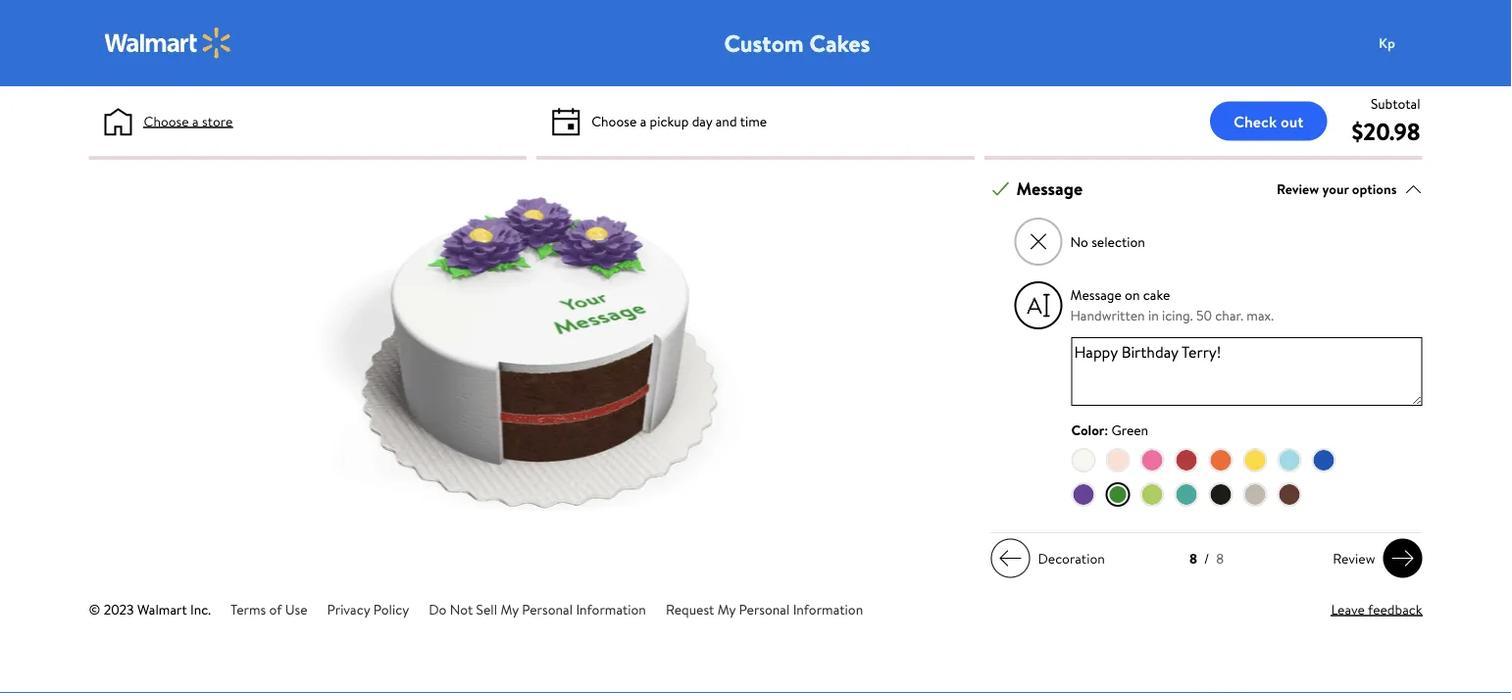 Task type: vqa. For each thing, say whether or not it's contained in the screenshot.
fourth the Add Button from left
no



Task type: locate. For each thing, give the bounding box(es) containing it.
and
[[716, 111, 737, 130]]

review your options element
[[1277, 179, 1397, 199]]

1 horizontal spatial my
[[718, 600, 736, 619]]

my
[[501, 600, 519, 619], [718, 600, 736, 619]]

1 vertical spatial message
[[1070, 286, 1122, 305]]

message inside message on cake handwritten in icing. 50 char. max.
[[1070, 286, 1122, 305]]

color
[[1071, 420, 1104, 439]]

request my personal information
[[666, 600, 863, 619]]

choose for choose a store
[[144, 111, 189, 130]]

leave feedback
[[1331, 600, 1422, 619]]

review left your
[[1277, 179, 1319, 198]]

store
[[202, 111, 233, 130]]

0 horizontal spatial information
[[576, 600, 646, 619]]

message up handwritten
[[1070, 286, 1122, 305]]

Example: Happy Birthday text field
[[1071, 338, 1422, 406]]

8 / 8
[[1189, 549, 1224, 568]]

review up "leave"
[[1333, 549, 1375, 568]]

1 horizontal spatial 8
[[1216, 549, 1224, 568]]

icon for continue arrow image left decoration on the right
[[999, 547, 1022, 570]]

terms of use link
[[231, 600, 307, 619]]

my right sell
[[501, 600, 519, 619]]

choose
[[144, 111, 189, 130], [592, 111, 637, 130]]

my right request
[[718, 600, 736, 619]]

review link
[[1325, 539, 1422, 578]]

a
[[192, 111, 199, 130], [640, 111, 647, 130]]

no
[[1070, 232, 1088, 251]]

do
[[429, 600, 447, 619]]

leave feedback button
[[1331, 599, 1422, 620]]

a for store
[[192, 111, 199, 130]]

up arrow image
[[1405, 180, 1422, 198]]

1 horizontal spatial information
[[793, 600, 863, 619]]

a left 'pickup' at the top of the page
[[640, 111, 647, 130]]

review your options
[[1277, 179, 1397, 198]]

time
[[740, 111, 767, 130]]

message for message on cake handwritten in icing. 50 char. max.
[[1070, 286, 1122, 305]]

personal right request
[[739, 600, 790, 619]]

1 horizontal spatial choose
[[592, 111, 637, 130]]

choose left store
[[144, 111, 189, 130]]

8 right /
[[1216, 549, 1224, 568]]

feedback
[[1368, 600, 1422, 619]]

1 choose from the left
[[144, 111, 189, 130]]

1 vertical spatial review
[[1333, 549, 1375, 568]]

8 left /
[[1189, 549, 1197, 568]]

privacy
[[327, 600, 370, 619]]

1 horizontal spatial a
[[640, 111, 647, 130]]

1 a from the left
[[192, 111, 199, 130]]

review your options link
[[1277, 176, 1422, 202]]

0 horizontal spatial icon for continue arrow image
[[999, 547, 1022, 570]]

0 horizontal spatial personal
[[522, 600, 573, 619]]

request
[[666, 600, 714, 619]]

message right ok image
[[1016, 177, 1083, 201]]

2 icon for continue arrow image from the left
[[1391, 547, 1415, 570]]

0 horizontal spatial my
[[501, 600, 519, 619]]

kp
[[1379, 33, 1395, 52]]

message
[[1016, 177, 1083, 201], [1070, 286, 1122, 305]]

icon for continue arrow image
[[999, 547, 1022, 570], [1391, 547, 1415, 570]]

©
[[89, 600, 100, 619]]

day
[[692, 111, 712, 130]]

personal
[[522, 600, 573, 619], [739, 600, 790, 619]]

icon for continue arrow image inside decoration link
[[999, 547, 1022, 570]]

0 horizontal spatial a
[[192, 111, 199, 130]]

50
[[1196, 306, 1212, 325]]

review for review your options
[[1277, 179, 1319, 198]]

1 horizontal spatial personal
[[739, 600, 790, 619]]

message for message
[[1016, 177, 1083, 201]]

0 vertical spatial message
[[1016, 177, 1083, 201]]

0 horizontal spatial review
[[1277, 179, 1319, 198]]

1 icon for continue arrow image from the left
[[999, 547, 1022, 570]]

terms of use
[[231, 600, 307, 619]]

1 horizontal spatial review
[[1333, 549, 1375, 568]]

choose left 'pickup' at the top of the page
[[592, 111, 637, 130]]

subtotal
[[1371, 94, 1420, 113]]

a left store
[[192, 111, 199, 130]]

0 horizontal spatial choose
[[144, 111, 189, 130]]

icing.
[[1162, 306, 1193, 325]]

selection
[[1092, 232, 1145, 251]]

check out
[[1234, 110, 1304, 132]]

1 information from the left
[[576, 600, 646, 619]]

ok image
[[992, 180, 1010, 198]]

0 vertical spatial review
[[1277, 179, 1319, 198]]

1 horizontal spatial icon for continue arrow image
[[1391, 547, 1415, 570]]

2 a from the left
[[640, 111, 647, 130]]

review
[[1277, 179, 1319, 198], [1333, 549, 1375, 568]]

privacy policy link
[[327, 600, 409, 619]]

2 choose from the left
[[592, 111, 637, 130]]

personal right sell
[[522, 600, 573, 619]]

information
[[576, 600, 646, 619], [793, 600, 863, 619]]

8
[[1189, 549, 1197, 568], [1216, 549, 1224, 568]]

0 horizontal spatial 8
[[1189, 549, 1197, 568]]

pickup
[[650, 111, 689, 130]]

use
[[285, 600, 307, 619]]

2 personal from the left
[[739, 600, 790, 619]]

icon for continue arrow image up feedback
[[1391, 547, 1415, 570]]



Task type: describe. For each thing, give the bounding box(es) containing it.
2023
[[104, 600, 134, 619]]

choose a store
[[144, 111, 233, 130]]

of
[[269, 600, 282, 619]]

leave
[[1331, 600, 1365, 619]]

do not sell my personal information
[[429, 600, 646, 619]]

policy
[[373, 600, 409, 619]]

a for pickup
[[640, 111, 647, 130]]

:
[[1104, 420, 1108, 439]]

/
[[1204, 549, 1209, 568]]

remove image
[[1028, 231, 1049, 253]]

review for review
[[1333, 549, 1375, 568]]

do not sell my personal information link
[[429, 600, 646, 619]]

color : green
[[1071, 420, 1149, 439]]

choose for choose a pickup day and time
[[592, 111, 637, 130]]

custom
[[724, 26, 804, 59]]

message on cake handwritten in icing. 50 char. max.
[[1070, 286, 1274, 325]]

green
[[1112, 420, 1149, 439]]

max.
[[1247, 306, 1274, 325]]

kp button
[[1368, 24, 1446, 63]]

2 information from the left
[[793, 600, 863, 619]]

cakes
[[809, 26, 870, 59]]

privacy policy
[[327, 600, 409, 619]]

no selection
[[1070, 232, 1145, 251]]

in
[[1148, 306, 1159, 325]]

check out button
[[1210, 101, 1327, 141]]

handwritten
[[1070, 306, 1145, 325]]

1 personal from the left
[[522, 600, 573, 619]]

check
[[1234, 110, 1277, 132]]

choose a pickup day and time
[[592, 111, 767, 130]]

decoration link
[[991, 539, 1113, 578]]

request my personal information link
[[666, 600, 863, 619]]

out
[[1281, 110, 1304, 132]]

decoration
[[1038, 549, 1105, 568]]

1 my from the left
[[501, 600, 519, 619]]

walmart
[[137, 600, 187, 619]]

subtotal $20.98
[[1352, 94, 1420, 148]]

© 2023 walmart inc.
[[89, 600, 211, 619]]

choose a store link
[[144, 111, 233, 131]]

cake
[[1143, 286, 1170, 305]]

2 8 from the left
[[1216, 549, 1224, 568]]

terms
[[231, 600, 266, 619]]

1 8 from the left
[[1189, 549, 1197, 568]]

on
[[1125, 286, 1140, 305]]

back to walmart.com image
[[104, 27, 232, 59]]

custom cakes
[[724, 26, 870, 59]]

options
[[1352, 179, 1397, 198]]

char.
[[1215, 306, 1243, 325]]

icon for continue arrow image inside review link
[[1391, 547, 1415, 570]]

$20.98
[[1352, 115, 1420, 148]]

not
[[450, 600, 473, 619]]

inc.
[[190, 600, 211, 619]]

your
[[1322, 179, 1349, 198]]

sell
[[476, 600, 497, 619]]

2 my from the left
[[718, 600, 736, 619]]



